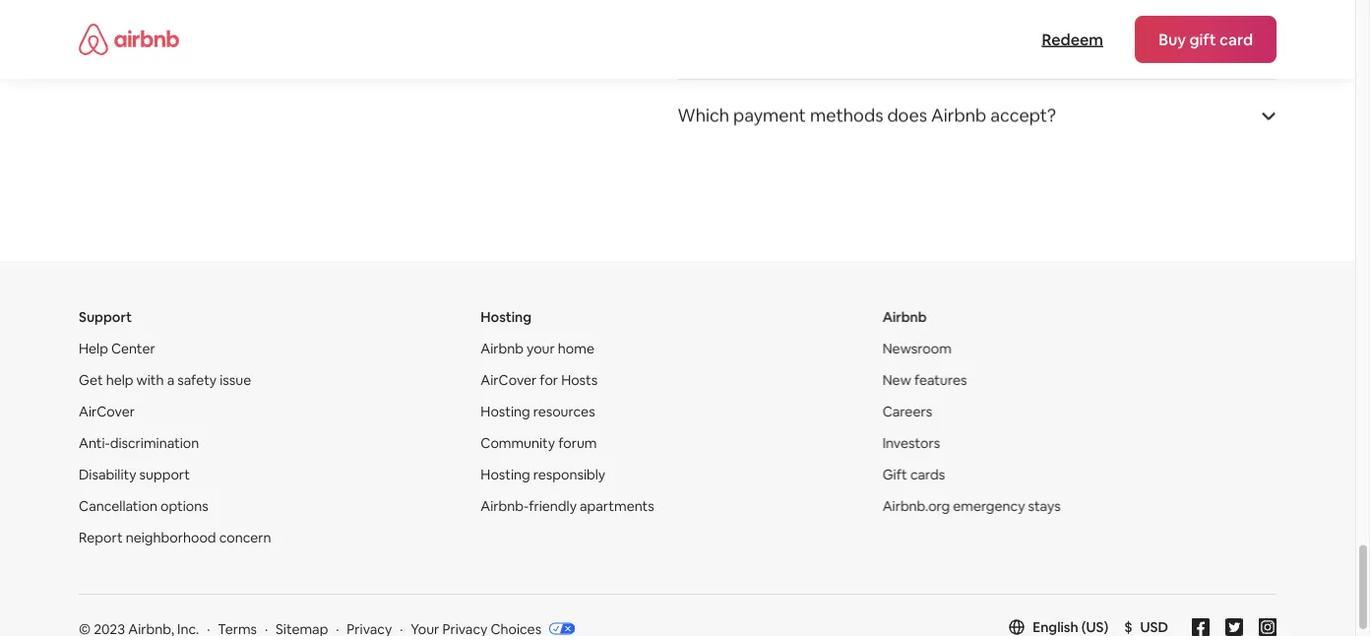 Task type: vqa. For each thing, say whether or not it's contained in the screenshot.
your
yes



Task type: describe. For each thing, give the bounding box(es) containing it.
careers link
[[883, 402, 933, 420]]

aircover for hosts
[[481, 371, 598, 388]]

gift
[[883, 465, 908, 483]]

cancellation
[[79, 497, 158, 514]]

airbnb for airbnb your home
[[481, 339, 524, 357]]

hosting resources link
[[481, 402, 595, 420]]

options
[[161, 497, 209, 514]]

new features
[[883, 371, 967, 388]]

airbnb your home
[[481, 339, 595, 357]]

apartments
[[580, 497, 655, 514]]

discrimination
[[110, 434, 199, 451]]

aircover link
[[79, 402, 135, 420]]

issue
[[220, 371, 251, 388]]

new features link
[[883, 371, 967, 388]]

aircover for hosts link
[[481, 371, 598, 388]]

newsroom
[[883, 339, 952, 357]]

airbnb.org
[[883, 497, 950, 514]]

english (us) button
[[1010, 618, 1109, 636]]

aircover for aircover for hosts
[[481, 371, 537, 388]]

(us)
[[1082, 618, 1109, 636]]

hosting responsibly
[[481, 465, 606, 483]]

concern
[[219, 528, 271, 546]]

hosting responsibly link
[[481, 465, 606, 483]]

neighborhood
[[126, 528, 216, 546]]

redeem link
[[1033, 20, 1114, 59]]

features
[[915, 371, 967, 388]]

help
[[106, 371, 133, 388]]

gift cards link
[[883, 465, 946, 483]]

home
[[558, 339, 595, 357]]

report
[[79, 528, 123, 546]]

investors
[[883, 434, 941, 451]]

accept?
[[991, 103, 1057, 126]]

center
[[111, 339, 155, 357]]

get help with a safety issue link
[[79, 371, 251, 388]]

forum
[[559, 434, 597, 451]]

friendly
[[529, 497, 577, 514]]

navigate to twitter image
[[1226, 618, 1244, 636]]

aircover for 'aircover' link
[[79, 402, 135, 420]]

airbnb.org emergency stays link
[[883, 497, 1061, 514]]

responsibly
[[533, 465, 606, 483]]

hosting resources
[[481, 402, 595, 420]]

disability
[[79, 465, 136, 483]]

for
[[540, 371, 558, 388]]

hosting for hosting responsibly
[[481, 465, 530, 483]]



Task type: locate. For each thing, give the bounding box(es) containing it.
which
[[678, 103, 730, 126]]

hosting
[[481, 308, 532, 326], [481, 402, 530, 420], [481, 465, 530, 483]]

get help with a safety issue
[[79, 371, 251, 388]]

get
[[79, 371, 103, 388]]

with
[[136, 371, 164, 388]]

hosting up airbnb-
[[481, 465, 530, 483]]

report neighborhood concern
[[79, 528, 271, 546]]

aircover up anti-
[[79, 402, 135, 420]]

1 hosting from the top
[[481, 308, 532, 326]]

support
[[79, 308, 132, 326]]

airbnb up newsroom 'link'
[[883, 308, 927, 326]]

2 vertical spatial airbnb
[[481, 339, 524, 357]]

new
[[883, 371, 912, 388]]

profile element
[[702, 0, 1277, 79]]

1 vertical spatial airbnb
[[883, 308, 927, 326]]

investors link
[[883, 434, 941, 451]]

hosting up airbnb your home
[[481, 308, 532, 326]]

safety
[[178, 371, 217, 388]]

0 vertical spatial airbnb
[[932, 103, 987, 126]]

cancellation options
[[79, 497, 209, 514]]

methods
[[810, 103, 884, 126]]

which payment methods does airbnb accept? button
[[678, 80, 1277, 151]]

stays
[[1029, 497, 1061, 514]]

help center
[[79, 339, 155, 357]]

report neighborhood concern link
[[79, 528, 271, 546]]

2 horizontal spatial airbnb
[[932, 103, 987, 126]]

1 horizontal spatial airbnb
[[883, 308, 927, 326]]

0 vertical spatial hosting
[[481, 308, 532, 326]]

cards
[[911, 465, 946, 483]]

careers
[[883, 402, 933, 420]]

hosts
[[561, 371, 598, 388]]

hosting up community
[[481, 402, 530, 420]]

which payment methods does airbnb accept?
[[678, 103, 1057, 126]]

disability support
[[79, 465, 190, 483]]

community forum link
[[481, 434, 597, 451]]

redeem
[[1042, 29, 1104, 49]]

aircover left for at the bottom left
[[481, 371, 537, 388]]

1 vertical spatial aircover
[[79, 402, 135, 420]]

english (us)
[[1033, 618, 1109, 636]]

2 hosting from the top
[[481, 402, 530, 420]]

airbnb-friendly apartments link
[[481, 497, 655, 514]]

navigate to facebook image
[[1192, 618, 1210, 636]]

anti-discrimination
[[79, 434, 199, 451]]

$
[[1125, 618, 1133, 636]]

airbnb-
[[481, 497, 529, 514]]

hosting for hosting
[[481, 308, 532, 326]]

0 horizontal spatial airbnb
[[481, 339, 524, 357]]

anti-discrimination link
[[79, 434, 199, 451]]

airbnb inside dropdown button
[[932, 103, 987, 126]]

2 vertical spatial hosting
[[481, 465, 530, 483]]

gift cards
[[883, 465, 946, 483]]

airbnb right does
[[932, 103, 987, 126]]

airbnb.org emergency stays
[[883, 497, 1061, 514]]

help center link
[[79, 339, 155, 357]]

1 horizontal spatial aircover
[[481, 371, 537, 388]]

aircover
[[481, 371, 537, 388], [79, 402, 135, 420]]

disability support link
[[79, 465, 190, 483]]

airbnb-friendly apartments
[[481, 497, 655, 514]]

navigate to instagram image
[[1259, 618, 1277, 636]]

airbnb your home link
[[481, 339, 595, 357]]

support
[[139, 465, 190, 483]]

3 hosting from the top
[[481, 465, 530, 483]]

0 vertical spatial aircover
[[481, 371, 537, 388]]

community
[[481, 434, 555, 451]]

0 horizontal spatial aircover
[[79, 402, 135, 420]]

newsroom link
[[883, 339, 952, 357]]

anti-
[[79, 434, 110, 451]]

help
[[79, 339, 108, 357]]

airbnb
[[932, 103, 987, 126], [883, 308, 927, 326], [481, 339, 524, 357]]

english
[[1033, 618, 1079, 636]]

usd
[[1141, 618, 1169, 636]]

community forum
[[481, 434, 597, 451]]

1 vertical spatial hosting
[[481, 402, 530, 420]]

airbnb left your
[[481, 339, 524, 357]]

cancellation options link
[[79, 497, 209, 514]]

airbnb for airbnb
[[883, 308, 927, 326]]

does
[[888, 103, 928, 126]]

hosting for hosting resources
[[481, 402, 530, 420]]

payment
[[734, 103, 806, 126]]

a
[[167, 371, 174, 388]]

emergency
[[953, 497, 1026, 514]]

resources
[[533, 402, 595, 420]]

$ usd
[[1125, 618, 1169, 636]]

your
[[527, 339, 555, 357]]



